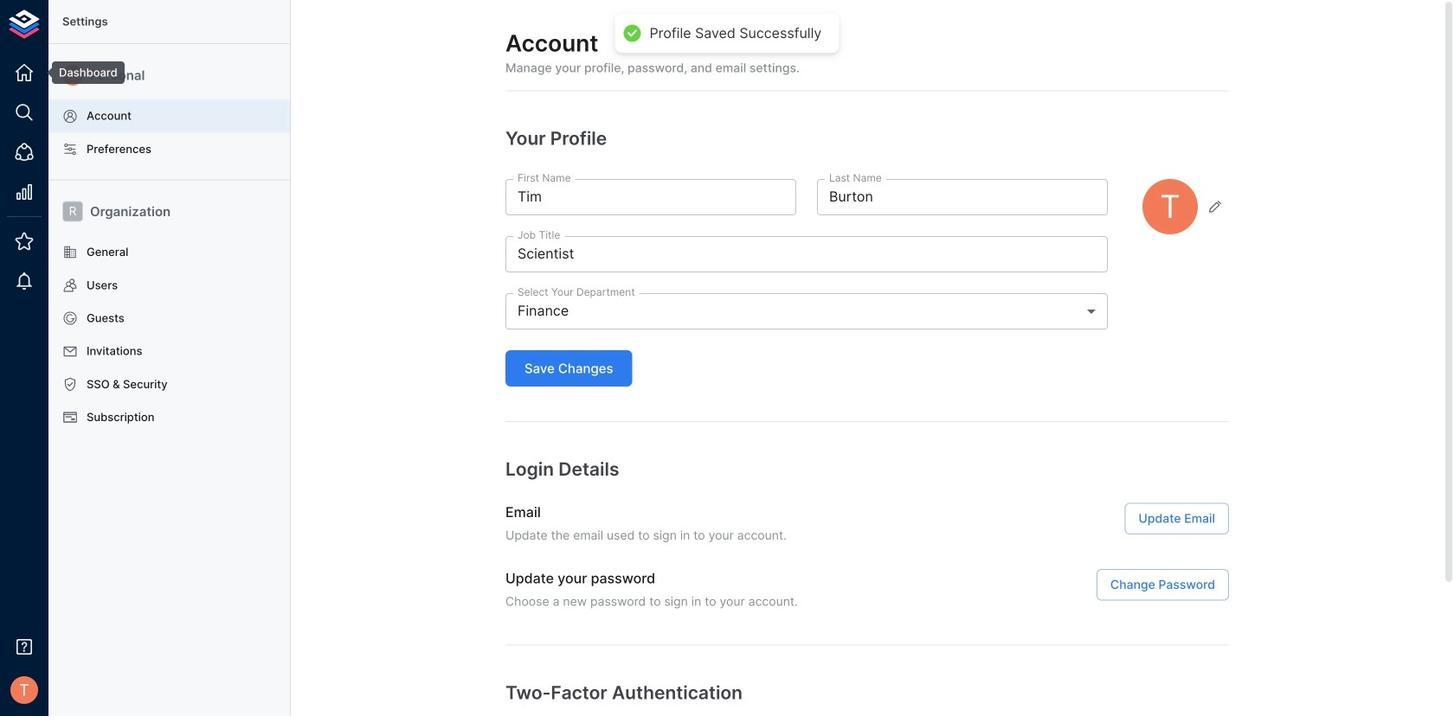 Task type: describe. For each thing, give the bounding box(es) containing it.
John text field
[[506, 179, 797, 216]]



Task type: locate. For each thing, give the bounding box(es) containing it.
Doe text field
[[817, 179, 1108, 216]]

  field
[[506, 293, 1108, 330]]

CEO text field
[[506, 236, 1108, 273]]

tooltip
[[40, 61, 125, 84]]

status
[[650, 24, 822, 42]]



Task type: vqa. For each thing, say whether or not it's contained in the screenshot.
4th help Image from the top of the page
no



